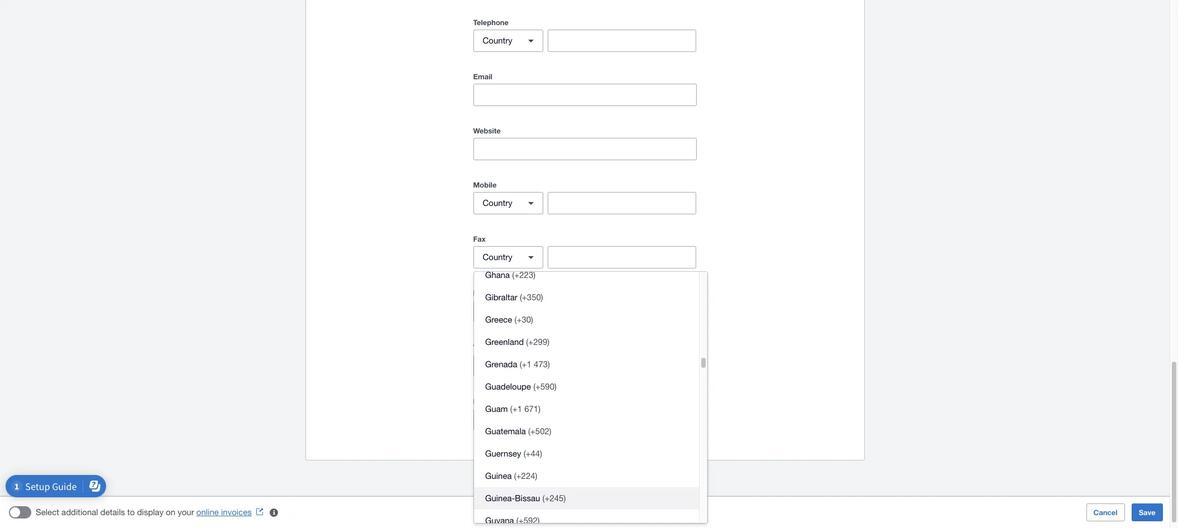Task type: describe. For each thing, give the bounding box(es) containing it.
country for mobile
[[483, 198, 513, 208]]

guatemala (+502)
[[485, 427, 552, 436]]

save button
[[1132, 504, 1163, 522]]

display
[[137, 508, 164, 517]]

guinea-
[[485, 494, 515, 503]]

invoices
[[221, 508, 252, 517]]

guyana
[[485, 516, 514, 526]]

linkedin.com/
[[482, 415, 533, 424]]

(+245)
[[543, 494, 566, 503]]

guatemala
[[485, 427, 526, 436]]

country for telephone
[[483, 36, 513, 45]]

(+1 for (+1 671)
[[510, 404, 522, 414]]

privacy
[[559, 481, 579, 488]]

on
[[166, 508, 175, 517]]

(+224)
[[514, 471, 538, 481]]

twitter
[[473, 343, 497, 352]]

group containing ghana
[[474, 264, 708, 528]]

greece
[[485, 315, 512, 325]]

country button for telephone
[[473, 30, 543, 52]]

(+299)
[[526, 337, 550, 347]]

country button for fax
[[473, 246, 543, 269]]

LinkedIn text field
[[533, 409, 696, 431]]

guinea (+224)
[[485, 471, 538, 481]]

linkedin
[[473, 397, 503, 406]]

details
[[100, 508, 125, 517]]

email
[[473, 72, 493, 81]]

website
[[473, 126, 501, 135]]

(+590)
[[533, 382, 557, 392]]

(+592)
[[517, 516, 540, 526]]

facebook
[[473, 289, 508, 298]]

greece (+30)
[[485, 315, 533, 325]]

your
[[178, 508, 194, 517]]

(+350)
[[520, 293, 543, 302]]

(+30)
[[515, 315, 533, 325]]

cancel
[[1094, 508, 1118, 517]]

select
[[36, 508, 59, 517]]

fax
[[473, 235, 486, 244]]

gibraltar
[[485, 293, 518, 302]]

guernsey (+44)
[[485, 449, 542, 459]]

guadeloupe
[[485, 382, 531, 392]]

(+502)
[[528, 427, 552, 436]]

bissau
[[515, 494, 540, 503]]

Facebook text field
[[539, 301, 696, 322]]

guinea
[[485, 471, 512, 481]]

online invoices link
[[197, 508, 267, 517]]

greenland
[[485, 337, 524, 347]]

guernsey
[[485, 449, 521, 459]]

facebook.com/
[[482, 307, 539, 316]]



Task type: locate. For each thing, give the bounding box(es) containing it.
0 vertical spatial country
[[483, 36, 513, 45]]

privacy notice
[[559, 481, 598, 488]]

None text field
[[548, 30, 696, 51], [548, 247, 696, 268], [548, 30, 696, 51], [548, 247, 696, 268]]

(+223)
[[512, 270, 536, 280]]

1 vertical spatial country button
[[473, 192, 543, 214]]

additional information image
[[263, 502, 285, 524]]

(+1 for (+1 473)
[[520, 360, 532, 369]]

1 country button from the top
[[473, 30, 543, 52]]

country down mobile at the left of the page
[[483, 198, 513, 208]]

guam
[[485, 404, 508, 414]]

1 vertical spatial (+1
[[510, 404, 522, 414]]

1 vertical spatial country
[[483, 198, 513, 208]]

country button
[[473, 30, 543, 52], [473, 192, 543, 214], [473, 246, 543, 269]]

(+1 up 'linkedin.com/'
[[510, 404, 522, 414]]

telephone
[[473, 18, 509, 27]]

(+1
[[520, 360, 532, 369], [510, 404, 522, 414]]

twitter.com/
[[482, 361, 527, 370]]

grenada (+1 473)
[[485, 360, 550, 369]]

Twitter text field
[[527, 355, 696, 376]]

(+44)
[[524, 449, 542, 459]]

1 country from the top
[[483, 36, 513, 45]]

guadeloupe (+590)
[[485, 382, 557, 392]]

country button for mobile
[[473, 192, 543, 214]]

online
[[197, 508, 219, 517]]

country up the ghana
[[483, 252, 513, 262]]

country button up ghana (+223)
[[473, 246, 543, 269]]

671)
[[525, 404, 541, 414]]

ghana
[[485, 270, 510, 280]]

grenada
[[485, 360, 517, 369]]

to
[[127, 508, 135, 517]]

additional
[[62, 508, 98, 517]]

None text field
[[548, 193, 696, 214]]

2 vertical spatial country button
[[473, 246, 543, 269]]

notice
[[581, 481, 598, 488]]

select additional details to display on your online invoices
[[36, 508, 252, 517]]

0 vertical spatial country button
[[473, 30, 543, 52]]

group
[[474, 264, 708, 528]]

Email text field
[[474, 84, 696, 106]]

473)
[[534, 360, 550, 369]]

cancel button
[[1087, 504, 1125, 522]]

privacy notice link
[[559, 478, 611, 492]]

guyana (+592)
[[485, 516, 540, 526]]

country
[[483, 36, 513, 45], [483, 198, 513, 208], [483, 252, 513, 262]]

ghana (+223)
[[485, 270, 536, 280]]

3 country from the top
[[483, 252, 513, 262]]

save
[[1139, 508, 1156, 517]]

gibraltar (+350)
[[485, 293, 543, 302]]

2 country from the top
[[483, 198, 513, 208]]

country button down telephone
[[473, 30, 543, 52]]

Website text field
[[474, 139, 696, 160]]

2 vertical spatial country
[[483, 252, 513, 262]]

3 country button from the top
[[473, 246, 543, 269]]

0 vertical spatial (+1
[[520, 360, 532, 369]]

country button down mobile at the left of the page
[[473, 192, 543, 214]]

greenland (+299)
[[485, 337, 550, 347]]

guinea-bissau (+245)
[[485, 494, 566, 503]]

country for fax
[[483, 252, 513, 262]]

(+1 left 473)
[[520, 360, 532, 369]]

2 country button from the top
[[473, 192, 543, 214]]

mobile
[[473, 180, 497, 189]]

country down telephone
[[483, 36, 513, 45]]

guam (+1 671)
[[485, 404, 541, 414]]



Task type: vqa. For each thing, say whether or not it's contained in the screenshot.


